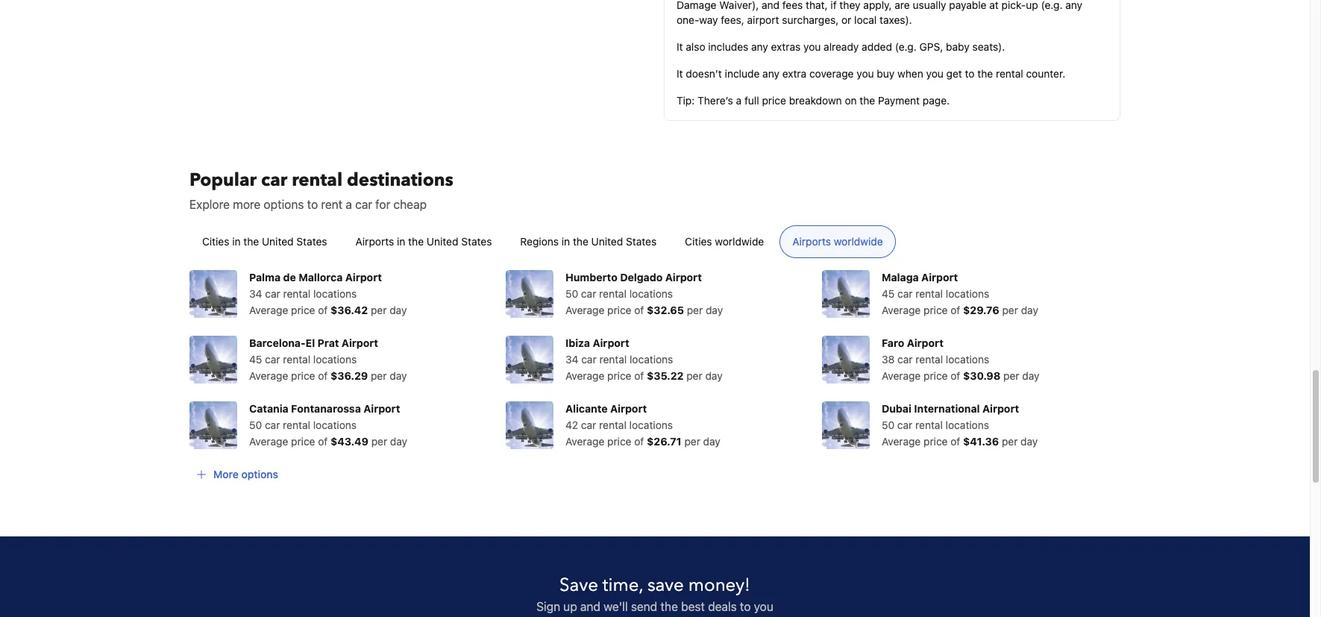 Task type: locate. For each thing, give the bounding box(es) containing it.
locations up $35.22
[[630, 353, 673, 366]]

car down dubai at the bottom of page
[[898, 419, 913, 431]]

cheap car rental at palma de mallorca airport – pmi image
[[190, 270, 237, 318]]

a
[[736, 94, 742, 107], [346, 198, 352, 211]]

regions in the united states
[[520, 235, 657, 248]]

faro
[[882, 337, 905, 349]]

per right $41.36
[[1002, 435, 1018, 448]]

day
[[390, 304, 407, 317], [706, 304, 723, 317], [1021, 304, 1039, 317], [390, 370, 407, 382], [705, 370, 723, 382], [1022, 370, 1040, 382], [390, 435, 407, 448], [703, 435, 721, 448], [1021, 435, 1038, 448]]

locations inside palma de mallorca airport 34 car rental locations average price of $36.42 per day
[[313, 287, 357, 300]]

of left $26.71
[[634, 435, 644, 448]]

cheap car rental at dubai international airport – dxb image
[[822, 402, 870, 449]]

price left $29.76 in the right of the page
[[924, 304, 948, 317]]

it for it also includes any extras you already added (e.g. gps, baby seats).
[[677, 41, 683, 53]]

of left $36.42
[[318, 304, 328, 317]]

also
[[686, 41, 706, 53]]

2 states from the left
[[461, 235, 492, 248]]

airports in the united states
[[356, 235, 492, 248]]

1 vertical spatial options
[[241, 468, 278, 481]]

1 horizontal spatial 34
[[566, 353, 579, 366]]

locations up '$30.98'
[[946, 353, 990, 366]]

average up alicante
[[566, 370, 605, 382]]

any left extra
[[763, 67, 780, 80]]

day inside ibiza airport 34 car rental locations average price of $35.22 per day
[[705, 370, 723, 382]]

of left '$30.98'
[[951, 370, 961, 382]]

united inside the airports in the united states button
[[427, 235, 458, 248]]

counter.
[[1026, 67, 1066, 80]]

1 horizontal spatial in
[[397, 235, 405, 248]]

day right $41.36
[[1021, 435, 1038, 448]]

locations inside ibiza airport 34 car rental locations average price of $35.22 per day
[[630, 353, 673, 366]]

car inside the malaga airport 45 car rental locations average price of $29.76 per day
[[898, 287, 913, 300]]

average inside alicante airport 42 car rental locations average price of $26.71 per day
[[566, 435, 605, 448]]

2 worldwide from the left
[[834, 235, 883, 248]]

car down barcelona-
[[265, 353, 280, 366]]

the up humberto
[[573, 235, 589, 248]]

in inside button
[[232, 235, 241, 248]]

of left $41.36
[[951, 435, 961, 448]]

buy
[[877, 67, 895, 80]]

rental inside popular car rental destinations explore more options to rent a car for cheap
[[292, 168, 343, 193]]

50 down humberto
[[566, 287, 578, 300]]

united inside the cities in the united states button
[[262, 235, 294, 248]]

0 horizontal spatial united
[[262, 235, 294, 248]]

sign
[[537, 600, 560, 614]]

0 vertical spatial 34
[[249, 287, 262, 300]]

in right regions
[[562, 235, 570, 248]]

0 horizontal spatial airports
[[356, 235, 394, 248]]

per right $43.49
[[371, 435, 387, 448]]

1 worldwide from the left
[[715, 235, 764, 248]]

airport inside ibiza airport 34 car rental locations average price of $35.22 per day
[[593, 337, 629, 349]]

car down the ibiza
[[581, 353, 597, 366]]

fontanarossa
[[291, 402, 361, 415]]

1 vertical spatial 45
[[249, 353, 262, 366]]

0 horizontal spatial states
[[297, 235, 327, 248]]

0 horizontal spatial in
[[232, 235, 241, 248]]

average up catania
[[249, 370, 288, 382]]

the
[[978, 67, 993, 80], [860, 94, 875, 107], [243, 235, 259, 248], [408, 235, 424, 248], [573, 235, 589, 248], [661, 600, 678, 614]]

$41.36
[[963, 435, 999, 448]]

states
[[297, 235, 327, 248], [461, 235, 492, 248], [626, 235, 657, 248]]

price up international
[[924, 370, 948, 382]]

locations up $41.36
[[946, 419, 989, 431]]

you
[[804, 41, 821, 53], [857, 67, 874, 80], [926, 67, 944, 80], [754, 600, 774, 614]]

states for airports in the united states
[[461, 235, 492, 248]]

1 states from the left
[[297, 235, 327, 248]]

the down more
[[243, 235, 259, 248]]

2 airports from the left
[[793, 235, 831, 248]]

50
[[566, 287, 578, 300], [249, 419, 262, 431], [882, 419, 895, 431]]

it
[[677, 41, 683, 53], [677, 67, 683, 80]]

international
[[914, 402, 980, 415]]

1 horizontal spatial united
[[427, 235, 458, 248]]

car down palma
[[265, 287, 280, 300]]

rental down international
[[916, 419, 943, 431]]

any
[[751, 41, 768, 53], [763, 67, 780, 80]]

average down dubai at the bottom of page
[[882, 435, 921, 448]]

45 down malaga
[[882, 287, 895, 300]]

0 horizontal spatial a
[[346, 198, 352, 211]]

2 horizontal spatial to
[[965, 67, 975, 80]]

2 horizontal spatial 50
[[882, 419, 895, 431]]

to right deals
[[740, 600, 751, 614]]

price inside faro airport 38 car rental locations average price of $30.98 per day
[[924, 370, 948, 382]]

worldwide inside button
[[834, 235, 883, 248]]

it left also at the right top of page
[[677, 41, 683, 53]]

united up de
[[262, 235, 294, 248]]

1 vertical spatial a
[[346, 198, 352, 211]]

united inside regions in the united states button
[[591, 235, 623, 248]]

airport right the ibiza
[[593, 337, 629, 349]]

united
[[262, 235, 294, 248], [427, 235, 458, 248], [591, 235, 623, 248]]

day right $36.29 at the bottom of page
[[390, 370, 407, 382]]

per right $35.22
[[687, 370, 703, 382]]

average down 42
[[566, 435, 605, 448]]

delgado
[[620, 271, 663, 284]]

tab list containing cities in the united states
[[178, 226, 1133, 259]]

price inside 'barcelona-el prat airport 45 car rental locations average price of $36.29 per day'
[[291, 370, 315, 382]]

1 cities from the left
[[202, 235, 229, 248]]

the down save
[[661, 600, 678, 614]]

per right the $32.65
[[687, 304, 703, 317]]

price up el
[[291, 304, 315, 317]]

rental down catania
[[283, 419, 310, 431]]

1 united from the left
[[262, 235, 294, 248]]

on
[[845, 94, 857, 107]]

34 down palma
[[249, 287, 262, 300]]

2 horizontal spatial in
[[562, 235, 570, 248]]

in
[[232, 235, 241, 248], [397, 235, 405, 248], [562, 235, 570, 248]]

0 horizontal spatial 34
[[249, 287, 262, 300]]

2 cities from the left
[[685, 235, 712, 248]]

0 vertical spatial any
[[751, 41, 768, 53]]

the down cheap
[[408, 235, 424, 248]]

cities
[[202, 235, 229, 248], [685, 235, 712, 248]]

airports in the united states button
[[343, 226, 505, 258]]

airport inside the malaga airport 45 car rental locations average price of $29.76 per day
[[922, 271, 958, 284]]

average inside 'barcelona-el prat airport 45 car rental locations average price of $36.29 per day'
[[249, 370, 288, 382]]

cheap car rental at malaga airport – agp image
[[822, 270, 870, 318]]

cities worldwide
[[685, 235, 764, 248]]

car inside dubai international airport 50 car rental locations average price of $41.36 per day
[[898, 419, 913, 431]]

of
[[318, 304, 328, 317], [634, 304, 644, 317], [951, 304, 961, 317], [318, 370, 328, 382], [634, 370, 644, 382], [951, 370, 961, 382], [318, 435, 328, 448], [634, 435, 644, 448], [951, 435, 961, 448]]

full
[[745, 94, 759, 107]]

airport up the $32.65
[[665, 271, 702, 284]]

1 vertical spatial any
[[763, 67, 780, 80]]

airports worldwide
[[793, 235, 883, 248]]

malaga airport 45 car rental locations average price of $29.76 per day
[[882, 271, 1039, 317]]

prat
[[318, 337, 339, 349]]

0 vertical spatial options
[[264, 198, 304, 211]]

in down more
[[232, 235, 241, 248]]

to
[[965, 67, 975, 80], [307, 198, 318, 211], [740, 600, 751, 614]]

rent
[[321, 198, 343, 211]]

2 vertical spatial to
[[740, 600, 751, 614]]

of inside ibiza airport 34 car rental locations average price of $35.22 per day
[[634, 370, 644, 382]]

any left extras
[[751, 41, 768, 53]]

average down palma
[[249, 304, 288, 317]]

options inside button
[[241, 468, 278, 481]]

cheap car rental at faro airport – fao image
[[822, 336, 870, 384]]

cheap car rental at catania fontanarossa airport – cta image
[[190, 402, 237, 449]]

of inside dubai international airport 50 car rental locations average price of $41.36 per day
[[951, 435, 961, 448]]

price inside alicante airport 42 car rental locations average price of $26.71 per day
[[607, 435, 632, 448]]

day inside alicante airport 42 car rental locations average price of $26.71 per day
[[703, 435, 721, 448]]

2 horizontal spatial states
[[626, 235, 657, 248]]

alicante airport 42 car rental locations average price of $26.71 per day
[[566, 402, 721, 448]]

rental down el
[[283, 353, 310, 366]]

0 horizontal spatial worldwide
[[715, 235, 764, 248]]

locations up $26.71
[[629, 419, 673, 431]]

per inside faro airport 38 car rental locations average price of $30.98 per day
[[1004, 370, 1020, 382]]

locations down delgado
[[630, 287, 673, 300]]

per right '$30.98'
[[1004, 370, 1020, 382]]

locations up $36.42
[[313, 287, 357, 300]]

rental right 38
[[916, 353, 943, 366]]

50 down catania
[[249, 419, 262, 431]]

price down international
[[924, 435, 948, 448]]

1 horizontal spatial 50
[[566, 287, 578, 300]]

1 vertical spatial to
[[307, 198, 318, 211]]

per right $29.76 in the right of the page
[[1002, 304, 1018, 317]]

airport up $36.42
[[345, 271, 382, 284]]

states up mallorca
[[297, 235, 327, 248]]

per
[[371, 304, 387, 317], [687, 304, 703, 317], [1002, 304, 1018, 317], [371, 370, 387, 382], [687, 370, 703, 382], [1004, 370, 1020, 382], [371, 435, 387, 448], [685, 435, 701, 448], [1002, 435, 1018, 448]]

car down humberto
[[581, 287, 596, 300]]

price
[[762, 94, 786, 107], [291, 304, 315, 317], [607, 304, 632, 317], [924, 304, 948, 317], [291, 370, 315, 382], [607, 370, 632, 382], [924, 370, 948, 382], [291, 435, 315, 448], [607, 435, 632, 448], [924, 435, 948, 448]]

$29.76
[[963, 304, 1000, 317]]

$30.98
[[963, 370, 1001, 382]]

dubai international airport 50 car rental locations average price of $41.36 per day
[[882, 402, 1038, 448]]

1 vertical spatial 34
[[566, 353, 579, 366]]

per inside humberto delgado airport 50 car rental locations average price of $32.65 per day
[[687, 304, 703, 317]]

day inside 'barcelona-el prat airport 45 car rental locations average price of $36.29 per day'
[[390, 370, 407, 382]]

rental up rent
[[292, 168, 343, 193]]

1 horizontal spatial airports
[[793, 235, 831, 248]]

the inside button
[[243, 235, 259, 248]]

1 horizontal spatial to
[[740, 600, 751, 614]]

price down delgado
[[607, 304, 632, 317]]

united up humberto
[[591, 235, 623, 248]]

1 in from the left
[[232, 235, 241, 248]]

price left $26.71
[[607, 435, 632, 448]]

price inside ibiza airport 34 car rental locations average price of $35.22 per day
[[607, 370, 632, 382]]

a right rent
[[346, 198, 352, 211]]

tab list
[[178, 226, 1133, 259]]

locations up $29.76 in the right of the page
[[946, 287, 990, 300]]

1 horizontal spatial a
[[736, 94, 742, 107]]

already
[[824, 41, 859, 53]]

0 vertical spatial it
[[677, 41, 683, 53]]

states inside button
[[297, 235, 327, 248]]

day right $26.71
[[703, 435, 721, 448]]

34 down the ibiza
[[566, 353, 579, 366]]

options right more
[[264, 198, 304, 211]]

50 inside dubai international airport 50 car rental locations average price of $41.36 per day
[[882, 419, 895, 431]]

airport up $43.49
[[364, 402, 400, 415]]

average down 38
[[882, 370, 921, 382]]

deals
[[708, 600, 737, 614]]

airport right prat
[[342, 337, 378, 349]]

per inside dubai international airport 50 car rental locations average price of $41.36 per day
[[1002, 435, 1018, 448]]

45 inside the malaga airport 45 car rental locations average price of $29.76 per day
[[882, 287, 895, 300]]

2 horizontal spatial united
[[591, 235, 623, 248]]

rental
[[996, 67, 1023, 80], [292, 168, 343, 193], [283, 287, 311, 300], [599, 287, 627, 300], [916, 287, 943, 300], [283, 353, 310, 366], [600, 353, 627, 366], [916, 353, 943, 366], [283, 419, 310, 431], [599, 419, 627, 431], [916, 419, 943, 431]]

50 for catania fontanarossa airport
[[249, 419, 262, 431]]

2 it from the top
[[677, 67, 683, 80]]

1 horizontal spatial cities
[[685, 235, 712, 248]]

34 inside palma de mallorca airport 34 car rental locations average price of $36.42 per day
[[249, 287, 262, 300]]

per right $26.71
[[685, 435, 701, 448]]

average inside dubai international airport 50 car rental locations average price of $41.36 per day
[[882, 435, 921, 448]]

0 horizontal spatial cities
[[202, 235, 229, 248]]

it left "doesn't"
[[677, 67, 683, 80]]

day right '$30.98'
[[1022, 370, 1040, 382]]

rental down humberto
[[599, 287, 627, 300]]

states left regions
[[461, 235, 492, 248]]

popular car rental destinations explore more options to rent a car for cheap
[[190, 168, 454, 211]]

airport inside dubai international airport 50 car rental locations average price of $41.36 per day
[[983, 402, 1019, 415]]

airport right faro
[[907, 337, 944, 349]]

airports for airports worldwide
[[793, 235, 831, 248]]

airports inside airports worldwide button
[[793, 235, 831, 248]]

1 horizontal spatial 45
[[882, 287, 895, 300]]

of inside humberto delgado airport 50 car rental locations average price of $32.65 per day
[[634, 304, 644, 317]]

price inside the malaga airport 45 car rental locations average price of $29.76 per day
[[924, 304, 948, 317]]

of left $35.22
[[634, 370, 644, 382]]

3 in from the left
[[562, 235, 570, 248]]

3 states from the left
[[626, 235, 657, 248]]

a left full
[[736, 94, 742, 107]]

more options button
[[190, 461, 284, 488]]

rental down de
[[283, 287, 311, 300]]

2 in from the left
[[397, 235, 405, 248]]

average down malaga
[[882, 304, 921, 317]]

cheap car rental at ibiza airport – ibz image
[[506, 336, 554, 384]]

airports down the for
[[356, 235, 394, 248]]

34
[[249, 287, 262, 300], [566, 353, 579, 366]]

3 united from the left
[[591, 235, 623, 248]]

car down alicante
[[581, 419, 596, 431]]

locations inside alicante airport 42 car rental locations average price of $26.71 per day
[[629, 419, 673, 431]]

airport inside palma de mallorca airport 34 car rental locations average price of $36.42 per day
[[345, 271, 382, 284]]

0 horizontal spatial to
[[307, 198, 318, 211]]

day inside dubai international airport 50 car rental locations average price of $41.36 per day
[[1021, 435, 1038, 448]]

0 vertical spatial 45
[[882, 287, 895, 300]]

airport inside catania fontanarossa airport 50 car rental locations average price of $43.49 per day
[[364, 402, 400, 415]]

1 it from the top
[[677, 41, 683, 53]]

per right $36.29 at the bottom of page
[[371, 370, 387, 382]]

best
[[681, 600, 705, 614]]

rental down alicante
[[599, 419, 627, 431]]

day right $29.76 in the right of the page
[[1021, 304, 1039, 317]]

cities for cities in the united states
[[202, 235, 229, 248]]

average down humberto
[[566, 304, 605, 317]]

cities in the united states
[[202, 235, 327, 248]]

airports
[[356, 235, 394, 248], [793, 235, 831, 248]]

more
[[213, 468, 239, 481]]

to right get at the right of the page
[[965, 67, 975, 80]]

cities inside button
[[685, 235, 712, 248]]

2 united from the left
[[427, 235, 458, 248]]

barcelona-el prat airport 45 car rental locations average price of $36.29 per day
[[249, 337, 407, 382]]

of left the $32.65
[[634, 304, 644, 317]]

it doesn't include any extra coverage you buy when you get to the rental counter.
[[677, 67, 1066, 80]]

in down cheap
[[397, 235, 405, 248]]

airport inside humberto delgado airport 50 car rental locations average price of $32.65 per day
[[665, 271, 702, 284]]

0 vertical spatial a
[[736, 94, 742, 107]]

you left get at the right of the page
[[926, 67, 944, 80]]

50 inside humberto delgado airport 50 car rental locations average price of $32.65 per day
[[566, 287, 578, 300]]

45
[[882, 287, 895, 300], [249, 353, 262, 366]]

1 airports from the left
[[356, 235, 394, 248]]

of left $29.76 in the right of the page
[[951, 304, 961, 317]]

price left $35.22
[[607, 370, 632, 382]]

locations inside dubai international airport 50 car rental locations average price of $41.36 per day
[[946, 419, 989, 431]]

day right $43.49
[[390, 435, 407, 448]]

average inside humberto delgado airport 50 car rental locations average price of $32.65 per day
[[566, 304, 605, 317]]

1 vertical spatial it
[[677, 67, 683, 80]]

0 horizontal spatial 45
[[249, 353, 262, 366]]

1 horizontal spatial states
[[461, 235, 492, 248]]

price down fontanarossa
[[291, 435, 315, 448]]

50 inside catania fontanarossa airport 50 car rental locations average price of $43.49 per day
[[249, 419, 262, 431]]

rental inside catania fontanarossa airport 50 car rental locations average price of $43.49 per day
[[283, 419, 310, 431]]

rental down malaga
[[916, 287, 943, 300]]

rental up alicante
[[600, 353, 627, 366]]

worldwide inside button
[[715, 235, 764, 248]]

get
[[947, 67, 962, 80]]

1 horizontal spatial worldwide
[[834, 235, 883, 248]]

rental down seats).
[[996, 67, 1023, 80]]

cheap car rental at alicante airport – alc image
[[506, 402, 554, 449]]

more options
[[213, 468, 278, 481]]

cities in the united states button
[[190, 226, 340, 258]]

per inside 'barcelona-el prat airport 45 car rental locations average price of $36.29 per day'
[[371, 370, 387, 382]]

0 horizontal spatial 50
[[249, 419, 262, 431]]

45 down barcelona-
[[249, 353, 262, 366]]

airports inside button
[[356, 235, 394, 248]]

states for regions in the united states
[[626, 235, 657, 248]]

50 down dubai at the bottom of page
[[882, 419, 895, 431]]

to inside popular car rental destinations explore more options to rent a car for cheap
[[307, 198, 318, 211]]



Task type: vqa. For each thing, say whether or not it's contained in the screenshot.
Per inside the the Palma de Mallorca Airport 34 car rental locations Average price of $36.42 per day
yes



Task type: describe. For each thing, give the bounding box(es) containing it.
explore
[[190, 198, 230, 211]]

$36.29
[[331, 370, 368, 382]]

airports for airports in the united states
[[356, 235, 394, 248]]

save time, save money! sign up and we'll send the best deals to you
[[537, 573, 774, 614]]

car inside alicante airport 42 car rental locations average price of $26.71 per day
[[581, 419, 596, 431]]

locations inside catania fontanarossa airport 50 car rental locations average price of $43.49 per day
[[313, 419, 357, 431]]

0 vertical spatial to
[[965, 67, 975, 80]]

per inside palma de mallorca airport 34 car rental locations average price of $36.42 per day
[[371, 304, 387, 317]]

day inside the malaga airport 45 car rental locations average price of $29.76 per day
[[1021, 304, 1039, 317]]

regions
[[520, 235, 559, 248]]

save
[[648, 573, 684, 598]]

per inside catania fontanarossa airport 50 car rental locations average price of $43.49 per day
[[371, 435, 387, 448]]

mallorca
[[299, 271, 343, 284]]

car inside 'barcelona-el prat airport 45 car rental locations average price of $36.29 per day'
[[265, 353, 280, 366]]

price inside palma de mallorca airport 34 car rental locations average price of $36.42 per day
[[291, 304, 315, 317]]

when
[[898, 67, 924, 80]]

any for extras
[[751, 41, 768, 53]]

the right on
[[860, 94, 875, 107]]

humberto delgado airport 50 car rental locations average price of $32.65 per day
[[566, 271, 723, 317]]

alicante
[[566, 402, 608, 415]]

of inside the malaga airport 45 car rental locations average price of $29.76 per day
[[951, 304, 961, 317]]

car left the for
[[355, 198, 372, 211]]

include
[[725, 67, 760, 80]]

of inside catania fontanarossa airport 50 car rental locations average price of $43.49 per day
[[318, 435, 328, 448]]

price inside catania fontanarossa airport 50 car rental locations average price of $43.49 per day
[[291, 435, 315, 448]]

el
[[306, 337, 315, 349]]

cities for cities worldwide
[[685, 235, 712, 248]]

states for cities in the united states
[[297, 235, 327, 248]]

50 for humberto delgado airport
[[566, 287, 578, 300]]

popular
[[190, 168, 257, 193]]

breakdown
[[789, 94, 842, 107]]

for
[[376, 198, 390, 211]]

catania
[[249, 402, 289, 415]]

cheap car rental at humberto delgado airport – lis image
[[506, 270, 554, 318]]

average inside ibiza airport 34 car rental locations average price of $35.22 per day
[[566, 370, 605, 382]]

worldwide for cities worldwide
[[715, 235, 764, 248]]

price inside humberto delgado airport 50 car rental locations average price of $32.65 per day
[[607, 304, 632, 317]]

we'll
[[604, 600, 628, 614]]

the down seats).
[[978, 67, 993, 80]]

$43.49
[[331, 435, 369, 448]]

you inside save time, save money! sign up and we'll send the best deals to you
[[754, 600, 774, 614]]

cities worldwide button
[[672, 226, 777, 258]]

united for cities
[[262, 235, 294, 248]]

day inside palma de mallorca airport 34 car rental locations average price of $36.42 per day
[[390, 304, 407, 317]]

regions in the united states button
[[508, 226, 669, 258]]

and
[[580, 600, 601, 614]]

day inside faro airport 38 car rental locations average price of $30.98 per day
[[1022, 370, 1040, 382]]

38
[[882, 353, 895, 366]]

airport inside alicante airport 42 car rental locations average price of $26.71 per day
[[610, 402, 647, 415]]

it also includes any extras you already added (e.g. gps, baby seats).
[[677, 41, 1005, 53]]

extras
[[771, 41, 801, 53]]

car right popular
[[261, 168, 287, 193]]

time,
[[603, 573, 643, 598]]

options inside popular car rental destinations explore more options to rent a car for cheap
[[264, 198, 304, 211]]

palma
[[249, 271, 281, 284]]

humberto
[[566, 271, 618, 284]]

ibiza airport 34 car rental locations average price of $35.22 per day
[[566, 337, 723, 382]]

50 for dubai international airport
[[882, 419, 895, 431]]

page.
[[923, 94, 950, 107]]

destinations
[[347, 168, 454, 193]]

45 inside 'barcelona-el prat airport 45 car rental locations average price of $36.29 per day'
[[249, 353, 262, 366]]

average inside faro airport 38 car rental locations average price of $30.98 per day
[[882, 370, 921, 382]]

day inside catania fontanarossa airport 50 car rental locations average price of $43.49 per day
[[390, 435, 407, 448]]

in for airports
[[397, 235, 405, 248]]

up
[[564, 600, 577, 614]]

airports worldwide button
[[780, 226, 896, 258]]

tip: there's a full price breakdown on the payment page.
[[677, 94, 950, 107]]

palma de mallorca airport 34 car rental locations average price of $36.42 per day
[[249, 271, 407, 317]]

locations inside the malaga airport 45 car rental locations average price of $29.76 per day
[[946, 287, 990, 300]]

in for regions
[[562, 235, 570, 248]]

united for regions
[[591, 235, 623, 248]]

average inside palma de mallorca airport 34 car rental locations average price of $36.42 per day
[[249, 304, 288, 317]]

to inside save time, save money! sign up and we'll send the best deals to you
[[740, 600, 751, 614]]

in for cities
[[232, 235, 241, 248]]

locations inside humberto delgado airport 50 car rental locations average price of $32.65 per day
[[630, 287, 673, 300]]

seats).
[[973, 41, 1005, 53]]

rental inside ibiza airport 34 car rental locations average price of $35.22 per day
[[600, 353, 627, 366]]

car inside catania fontanarossa airport 50 car rental locations average price of $43.49 per day
[[265, 419, 280, 431]]

malaga
[[882, 271, 919, 284]]

de
[[283, 271, 296, 284]]

extra
[[782, 67, 807, 80]]

car inside ibiza airport 34 car rental locations average price of $35.22 per day
[[581, 353, 597, 366]]

includes
[[708, 41, 749, 53]]

rental inside alicante airport 42 car rental locations average price of $26.71 per day
[[599, 419, 627, 431]]

airport inside faro airport 38 car rental locations average price of $30.98 per day
[[907, 337, 944, 349]]

42
[[566, 419, 578, 431]]

it for it doesn't include any extra coverage you buy when you get to the rental counter.
[[677, 67, 683, 80]]

rental inside faro airport 38 car rental locations average price of $30.98 per day
[[916, 353, 943, 366]]

gps,
[[920, 41, 943, 53]]

you left buy
[[857, 67, 874, 80]]

payment
[[878, 94, 920, 107]]

of inside faro airport 38 car rental locations average price of $30.98 per day
[[951, 370, 961, 382]]

airport inside 'barcelona-el prat airport 45 car rental locations average price of $36.29 per day'
[[342, 337, 378, 349]]

save
[[560, 573, 598, 598]]

coverage
[[810, 67, 854, 80]]

rental inside palma de mallorca airport 34 car rental locations average price of $36.42 per day
[[283, 287, 311, 300]]

per inside the malaga airport 45 car rental locations average price of $29.76 per day
[[1002, 304, 1018, 317]]

price right full
[[762, 94, 786, 107]]

cheap car rental at barcelona-el prat airport – bcn image
[[190, 336, 237, 384]]

$32.65
[[647, 304, 684, 317]]

more
[[233, 198, 261, 211]]

per inside ibiza airport 34 car rental locations average price of $35.22 per day
[[687, 370, 703, 382]]

rental inside the malaga airport 45 car rental locations average price of $29.76 per day
[[916, 287, 943, 300]]

the inside save time, save money! sign up and we'll send the best deals to you
[[661, 600, 678, 614]]

catania fontanarossa airport 50 car rental locations average price of $43.49 per day
[[249, 402, 407, 448]]

any for extra
[[763, 67, 780, 80]]

rental inside 'barcelona-el prat airport 45 car rental locations average price of $36.29 per day'
[[283, 353, 310, 366]]

you right extras
[[804, 41, 821, 53]]

doesn't
[[686, 67, 722, 80]]

car inside faro airport 38 car rental locations average price of $30.98 per day
[[898, 353, 913, 366]]

money!
[[689, 573, 751, 598]]

$35.22
[[647, 370, 684, 382]]

car inside humberto delgado airport 50 car rental locations average price of $32.65 per day
[[581, 287, 596, 300]]

worldwide for airports worldwide
[[834, 235, 883, 248]]

of inside palma de mallorca airport 34 car rental locations average price of $36.42 per day
[[318, 304, 328, 317]]

faro airport 38 car rental locations average price of $30.98 per day
[[882, 337, 1040, 382]]

locations inside faro airport 38 car rental locations average price of $30.98 per day
[[946, 353, 990, 366]]

day inside humberto delgado airport 50 car rental locations average price of $32.65 per day
[[706, 304, 723, 317]]

there's
[[698, 94, 733, 107]]

added
[[862, 41, 892, 53]]

a inside popular car rental destinations explore more options to rent a car for cheap
[[346, 198, 352, 211]]

ibiza
[[566, 337, 590, 349]]

rental inside humberto delgado airport 50 car rental locations average price of $32.65 per day
[[599, 287, 627, 300]]

per inside alicante airport 42 car rental locations average price of $26.71 per day
[[685, 435, 701, 448]]

$26.71
[[647, 435, 682, 448]]

(e.g.
[[895, 41, 917, 53]]

baby
[[946, 41, 970, 53]]

dubai
[[882, 402, 912, 415]]

united for airports
[[427, 235, 458, 248]]

average inside catania fontanarossa airport 50 car rental locations average price of $43.49 per day
[[249, 435, 288, 448]]

cheap
[[394, 198, 427, 211]]

price inside dubai international airport 50 car rental locations average price of $41.36 per day
[[924, 435, 948, 448]]

$36.42
[[331, 304, 368, 317]]

of inside alicante airport 42 car rental locations average price of $26.71 per day
[[634, 435, 644, 448]]

rental inside dubai international airport 50 car rental locations average price of $41.36 per day
[[916, 419, 943, 431]]

barcelona-
[[249, 337, 306, 349]]

34 inside ibiza airport 34 car rental locations average price of $35.22 per day
[[566, 353, 579, 366]]

car inside palma de mallorca airport 34 car rental locations average price of $36.42 per day
[[265, 287, 280, 300]]

send
[[631, 600, 658, 614]]

locations inside 'barcelona-el prat airport 45 car rental locations average price of $36.29 per day'
[[313, 353, 357, 366]]

average inside the malaga airport 45 car rental locations average price of $29.76 per day
[[882, 304, 921, 317]]

of inside 'barcelona-el prat airport 45 car rental locations average price of $36.29 per day'
[[318, 370, 328, 382]]

tip:
[[677, 94, 695, 107]]



